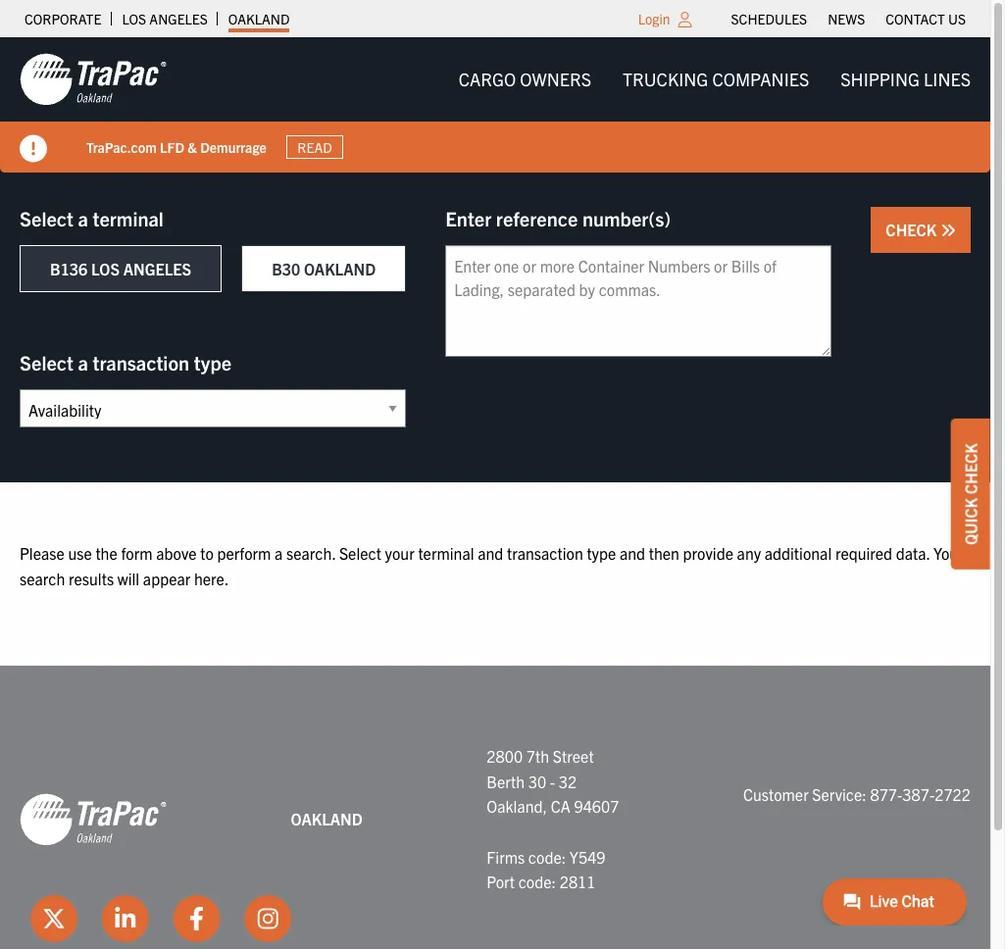 Task type: locate. For each thing, give the bounding box(es) containing it.
1 vertical spatial a
[[78, 350, 88, 375]]

footer
[[0, 666, 991, 950]]

code: up 2811
[[529, 847, 566, 867]]

select up b136
[[20, 206, 73, 231]]

2800
[[487, 747, 523, 766]]

type
[[194, 350, 232, 375], [587, 543, 616, 563]]

menu bar down light icon
[[443, 60, 987, 99]]

check
[[886, 220, 941, 239], [961, 444, 981, 495]]

a up b136
[[78, 206, 88, 231]]

shipping lines link
[[825, 60, 987, 99]]

contact
[[886, 10, 945, 27]]

0 horizontal spatial los
[[91, 259, 120, 279]]

0 horizontal spatial check
[[886, 220, 941, 239]]

solid image
[[20, 135, 47, 163]]

terminal
[[93, 206, 164, 231], [418, 543, 474, 563]]

los right b136
[[91, 259, 120, 279]]

terminal inside please use the form above to perform a search. select your terminal and transaction type and then provide any additional required data. your search results will appear here. quick check
[[418, 543, 474, 563]]

1 vertical spatial select
[[20, 350, 73, 375]]

select a transaction type
[[20, 350, 232, 375]]

provide
[[683, 543, 734, 563]]

and right your
[[478, 543, 503, 563]]

los right corporate link
[[122, 10, 146, 27]]

a left search.
[[275, 543, 283, 563]]

banner
[[0, 37, 1005, 173]]

select left your
[[339, 543, 382, 563]]

select a terminal
[[20, 206, 164, 231]]

ca
[[551, 797, 571, 816]]

0 vertical spatial transaction
[[93, 350, 189, 375]]

2 oakland image from the top
[[20, 793, 167, 847]]

select for select a transaction type
[[20, 350, 73, 375]]

1 vertical spatial angeles
[[123, 259, 191, 279]]

1 horizontal spatial type
[[587, 543, 616, 563]]

menu bar containing schedules
[[721, 5, 977, 32]]

shipping
[[841, 68, 920, 90]]

shipping lines
[[841, 68, 971, 90]]

Enter reference number(s) text field
[[446, 245, 832, 357]]

a
[[78, 206, 88, 231], [78, 350, 88, 375], [275, 543, 283, 563]]

angeles left oakland 'link'
[[149, 10, 208, 27]]

oakland image inside banner
[[20, 52, 167, 107]]

search
[[20, 569, 65, 588]]

footer containing 2800 7th street
[[0, 666, 991, 950]]

0 vertical spatial menu bar
[[721, 5, 977, 32]]

read
[[298, 138, 332, 156]]

1 oakland image from the top
[[20, 52, 167, 107]]

1 vertical spatial menu bar
[[443, 60, 987, 99]]

firms code:  y549 port code:  2811
[[487, 847, 606, 892]]

select down b136
[[20, 350, 73, 375]]

1 vertical spatial los
[[91, 259, 120, 279]]

solid image
[[941, 223, 956, 238]]

menu bar up shipping
[[721, 5, 977, 32]]

angeles
[[149, 10, 208, 27], [123, 259, 191, 279]]

above
[[156, 543, 197, 563]]

los
[[122, 10, 146, 27], [91, 259, 120, 279]]

trucking companies
[[623, 68, 810, 90]]

1 horizontal spatial check
[[961, 444, 981, 495]]

0 horizontal spatial terminal
[[93, 206, 164, 231]]

b136
[[50, 259, 88, 279]]

1 vertical spatial oakland image
[[20, 793, 167, 847]]

2 vertical spatial select
[[339, 543, 382, 563]]

los angeles
[[122, 10, 208, 27]]

form
[[121, 543, 153, 563]]

1 horizontal spatial terminal
[[418, 543, 474, 563]]

a down b136
[[78, 350, 88, 375]]

angeles down select a terminal
[[123, 259, 191, 279]]

select inside please use the form above to perform a search. select your terminal and transaction type and then provide any additional required data. your search results will appear here. quick check
[[339, 543, 382, 563]]

corporate link
[[25, 5, 101, 32]]

1 horizontal spatial transaction
[[507, 543, 583, 563]]

0 vertical spatial a
[[78, 206, 88, 231]]

enter reference number(s)
[[446, 206, 671, 231]]

1 and from the left
[[478, 543, 503, 563]]

contact us
[[886, 10, 966, 27]]

street
[[553, 747, 594, 766]]

code: right port
[[519, 872, 556, 892]]

results
[[69, 569, 114, 588]]

1 vertical spatial terminal
[[418, 543, 474, 563]]

trapac.com lfd & demurrage
[[86, 138, 267, 156]]

schedules link
[[731, 5, 807, 32]]

2 and from the left
[[620, 543, 646, 563]]

32
[[559, 772, 577, 791]]

code:
[[529, 847, 566, 867], [519, 872, 556, 892]]

cargo owners
[[459, 68, 592, 90]]

terminal up b136 los angeles on the top left of page
[[93, 206, 164, 231]]

1 vertical spatial type
[[587, 543, 616, 563]]

your
[[385, 543, 415, 563]]

877-
[[871, 784, 903, 804]]

1 vertical spatial transaction
[[507, 543, 583, 563]]

menu bar
[[721, 5, 977, 32], [443, 60, 987, 99]]

quick check link
[[951, 419, 991, 570]]

los angeles link
[[122, 5, 208, 32]]

0 vertical spatial los
[[122, 10, 146, 27]]

select
[[20, 206, 73, 231], [20, 350, 73, 375], [339, 543, 382, 563]]

terminal right your
[[418, 543, 474, 563]]

cargo
[[459, 68, 516, 90]]

0 horizontal spatial and
[[478, 543, 503, 563]]

0 horizontal spatial type
[[194, 350, 232, 375]]

your
[[934, 543, 964, 563]]

0 vertical spatial oakland image
[[20, 52, 167, 107]]

94607
[[574, 797, 619, 816]]

contact us link
[[886, 5, 966, 32]]

2 vertical spatial a
[[275, 543, 283, 563]]

transaction inside please use the form above to perform a search. select your terminal and transaction type and then provide any additional required data. your search results will appear here. quick check
[[507, 543, 583, 563]]

type inside please use the form above to perform a search. select your terminal and transaction type and then provide any additional required data. your search results will appear here. quick check
[[587, 543, 616, 563]]

a for transaction
[[78, 350, 88, 375]]

-
[[550, 772, 555, 791]]

menu bar containing cargo owners
[[443, 60, 987, 99]]

transaction
[[93, 350, 189, 375], [507, 543, 583, 563]]

1 vertical spatial check
[[961, 444, 981, 495]]

0 vertical spatial select
[[20, 206, 73, 231]]

oakland image
[[20, 52, 167, 107], [20, 793, 167, 847]]

trucking
[[623, 68, 709, 90]]

0 vertical spatial check
[[886, 220, 941, 239]]

0 vertical spatial type
[[194, 350, 232, 375]]

1 horizontal spatial and
[[620, 543, 646, 563]]

trucking companies link
[[607, 60, 825, 99]]

demurrage
[[200, 138, 267, 156]]

and left "then"
[[620, 543, 646, 563]]

7th
[[526, 747, 549, 766]]

light image
[[678, 12, 692, 27]]

additional
[[765, 543, 832, 563]]

and
[[478, 543, 503, 563], [620, 543, 646, 563]]

oakland
[[228, 10, 290, 27], [304, 259, 376, 279], [291, 809, 363, 829]]

please use the form above to perform a search. select your terminal and transaction type and then provide any additional required data. your search results will appear here. quick check
[[20, 444, 981, 588]]

service:
[[813, 784, 867, 804]]

enter
[[446, 206, 492, 231]]

perform
[[217, 543, 271, 563]]



Task type: vqa. For each thing, say whether or not it's contained in the screenshot.
Quick
yes



Task type: describe. For each thing, give the bounding box(es) containing it.
check inside please use the form above to perform a search. select your terminal and transaction type and then provide any additional required data. your search results will appear here. quick check
[[961, 444, 981, 495]]

reference
[[496, 206, 578, 231]]

lfd
[[160, 138, 185, 156]]

1 vertical spatial code:
[[519, 872, 556, 892]]

any
[[737, 543, 761, 563]]

owners
[[520, 68, 592, 90]]

banner containing cargo owners
[[0, 37, 1005, 173]]

check inside check button
[[886, 220, 941, 239]]

&
[[188, 138, 197, 156]]

b30 oakland
[[272, 259, 376, 279]]

2811
[[560, 872, 596, 892]]

a inside please use the form above to perform a search. select your terminal and transaction type and then provide any additional required data. your search results will appear here. quick check
[[275, 543, 283, 563]]

number(s)
[[583, 206, 671, 231]]

login link
[[638, 10, 671, 27]]

here.
[[194, 569, 229, 588]]

0 vertical spatial angeles
[[149, 10, 208, 27]]

0 horizontal spatial transaction
[[93, 350, 189, 375]]

oakland,
[[487, 797, 547, 816]]

0 vertical spatial oakland
[[228, 10, 290, 27]]

schedules
[[731, 10, 807, 27]]

companies
[[713, 68, 810, 90]]

news link
[[828, 5, 865, 32]]

y549
[[570, 847, 606, 867]]

387-
[[903, 784, 935, 804]]

please
[[20, 543, 64, 563]]

b136 los angeles
[[50, 259, 191, 279]]

news
[[828, 10, 865, 27]]

a for terminal
[[78, 206, 88, 231]]

0 vertical spatial code:
[[529, 847, 566, 867]]

30
[[528, 772, 546, 791]]

2 vertical spatial oakland
[[291, 809, 363, 829]]

then
[[649, 543, 680, 563]]

lines
[[924, 68, 971, 90]]

customer
[[743, 784, 809, 804]]

trapac.com
[[86, 138, 157, 156]]

firms
[[487, 847, 525, 867]]

read link
[[286, 135, 344, 159]]

search.
[[286, 543, 336, 563]]

quick
[[961, 498, 981, 545]]

2722
[[935, 784, 971, 804]]

cargo owners link
[[443, 60, 607, 99]]

us
[[949, 10, 966, 27]]

corporate
[[25, 10, 101, 27]]

login
[[638, 10, 671, 27]]

0 vertical spatial terminal
[[93, 206, 164, 231]]

1 vertical spatial oakland
[[304, 259, 376, 279]]

oakland link
[[228, 5, 290, 32]]

menu bar inside banner
[[443, 60, 987, 99]]

use
[[68, 543, 92, 563]]

to
[[200, 543, 214, 563]]

berth
[[487, 772, 525, 791]]

select for select a terminal
[[20, 206, 73, 231]]

port
[[487, 872, 515, 892]]

appear
[[143, 569, 191, 588]]

the
[[96, 543, 117, 563]]

b30
[[272, 259, 300, 279]]

will
[[117, 569, 139, 588]]

check button
[[871, 207, 971, 253]]

data.
[[896, 543, 930, 563]]

2800 7th street berth 30 - 32 oakland, ca 94607
[[487, 747, 619, 816]]

1 horizontal spatial los
[[122, 10, 146, 27]]

required
[[836, 543, 893, 563]]

customer service: 877-387-2722
[[743, 784, 971, 804]]



